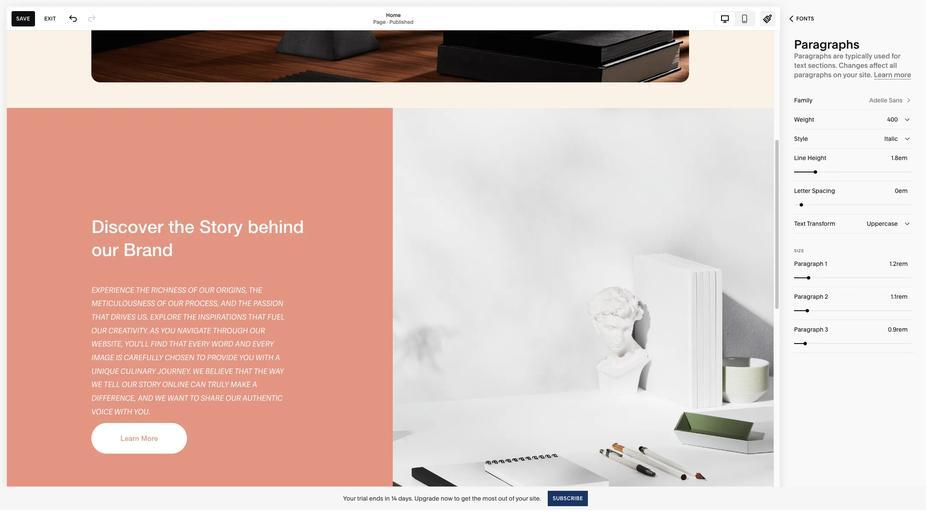Task type: vqa. For each thing, say whether or not it's contained in the screenshot.
Save button
yes



Task type: describe. For each thing, give the bounding box(es) containing it.
weight
[[795, 116, 815, 123]]

affect
[[870, 61, 889, 70]]

exit
[[44, 15, 56, 22]]

on
[[834, 70, 842, 79]]

height
[[808, 154, 827, 162]]

uppercase
[[867, 220, 899, 228]]

published
[[390, 19, 414, 25]]

paragraph 3
[[795, 326, 829, 334]]

typically
[[846, 52, 873, 60]]

transform
[[807, 220, 836, 228]]

home page · published
[[374, 12, 414, 25]]

letter spacing
[[795, 187, 836, 195]]

to
[[454, 495, 460, 503]]

learn more
[[875, 70, 912, 79]]

are
[[834, 52, 844, 60]]

paragraph for paragraph 1
[[795, 260, 824, 268]]

text
[[795, 220, 806, 228]]

for
[[892, 52, 901, 60]]

400
[[888, 116, 899, 123]]

your inside paragraphs are typically used for text sections. changes affect all paragraphs on your site.
[[844, 70, 858, 79]]

text transform
[[795, 220, 836, 228]]

upgrade
[[415, 495, 440, 503]]

adelle sans
[[870, 97, 903, 104]]

changes
[[839, 61, 868, 70]]

save button
[[12, 11, 35, 26]]

subscribe button
[[548, 491, 588, 507]]

page
[[374, 19, 386, 25]]

learn more link
[[875, 70, 912, 79]]

ends
[[369, 495, 383, 503]]

in
[[385, 495, 390, 503]]

adelle
[[870, 97, 888, 104]]

size
[[795, 249, 805, 253]]

paragraphs for paragraphs are typically used for text sections. changes affect all paragraphs on your site.
[[795, 52, 832, 60]]

site. inside paragraphs are typically used for text sections. changes affect all paragraphs on your site.
[[860, 70, 873, 79]]

·
[[387, 19, 388, 25]]

14
[[391, 495, 397, 503]]

line
[[795, 154, 807, 162]]

Paragraph 3 range field
[[795, 334, 913, 353]]

sans
[[890, 97, 903, 104]]

Paragraph 2 range field
[[795, 301, 913, 320]]

sections.
[[809, 61, 838, 70]]

Letter Spacing text field
[[896, 186, 910, 196]]

fonts button
[[781, 9, 824, 28]]

letter
[[795, 187, 811, 195]]

home
[[386, 12, 401, 18]]

Line Height range field
[[795, 163, 913, 181]]

Paragraph 3 text field
[[889, 325, 910, 335]]



Task type: locate. For each thing, give the bounding box(es) containing it.
paragraph left the 2
[[795, 293, 824, 301]]

3
[[825, 326, 829, 334]]

trial
[[357, 495, 368, 503]]

Paragraph 1 range field
[[795, 269, 913, 287]]

paragraph 2
[[795, 293, 829, 301]]

family
[[795, 97, 813, 104]]

paragraphs
[[795, 70, 832, 79]]

paragraphs for paragraphs
[[795, 37, 860, 52]]

1 vertical spatial site.
[[530, 495, 541, 503]]

Line Height text field
[[892, 153, 910, 163]]

now
[[441, 495, 453, 503]]

all
[[890, 61, 898, 70]]

italic
[[885, 135, 899, 143]]

get
[[461, 495, 471, 503]]

text
[[795, 61, 807, 70]]

learn
[[875, 70, 893, 79]]

1
[[825, 260, 828, 268]]

0 vertical spatial site.
[[860, 70, 873, 79]]

1 paragraph from the top
[[795, 260, 824, 268]]

paragraph 1
[[795, 260, 828, 268]]

1 paragraphs from the top
[[795, 37, 860, 52]]

paragraph down size
[[795, 260, 824, 268]]

more
[[895, 70, 912, 79]]

paragraphs
[[795, 37, 860, 52], [795, 52, 832, 60]]

0 vertical spatial paragraph
[[795, 260, 824, 268]]

paragraph
[[795, 260, 824, 268], [795, 293, 824, 301], [795, 326, 824, 334]]

paragraphs are typically used for text sections. changes affect all paragraphs on your site.
[[795, 52, 901, 79]]

subscribe
[[553, 495, 583, 502]]

line height
[[795, 154, 827, 162]]

site.
[[860, 70, 873, 79], [530, 495, 541, 503]]

1 horizontal spatial your
[[844, 70, 858, 79]]

paragraph for paragraph 3
[[795, 326, 824, 334]]

of
[[509, 495, 515, 503]]

style
[[795, 135, 809, 143]]

1 vertical spatial your
[[516, 495, 528, 503]]

Letter Spacing range field
[[795, 195, 913, 214]]

2
[[825, 293, 829, 301]]

out
[[499, 495, 508, 503]]

your down changes
[[844, 70, 858, 79]]

Paragraph 1 text field
[[890, 259, 910, 269]]

0 horizontal spatial your
[[516, 495, 528, 503]]

exit button
[[40, 11, 61, 26]]

2 paragraph from the top
[[795, 293, 824, 301]]

0 horizontal spatial site.
[[530, 495, 541, 503]]

0 vertical spatial your
[[844, 70, 858, 79]]

site. right of
[[530, 495, 541, 503]]

1 vertical spatial paragraph
[[795, 293, 824, 301]]

spacing
[[812, 187, 836, 195]]

2 vertical spatial paragraph
[[795, 326, 824, 334]]

the
[[472, 495, 481, 503]]

None field
[[795, 110, 913, 129], [795, 129, 913, 148], [795, 214, 913, 233], [795, 110, 913, 129], [795, 129, 913, 148], [795, 214, 913, 233]]

paragraph left 3
[[795, 326, 824, 334]]

3 paragraph from the top
[[795, 326, 824, 334]]

paragraphs inside paragraphs are typically used for text sections. changes affect all paragraphs on your site.
[[795, 52, 832, 60]]

your
[[343, 495, 356, 503]]

paragraph for paragraph 2
[[795, 293, 824, 301]]

your trial ends in 14 days. upgrade now to get the most out of your site.
[[343, 495, 541, 503]]

days.
[[399, 495, 413, 503]]

1 horizontal spatial site.
[[860, 70, 873, 79]]

Paragraph 2 text field
[[891, 292, 910, 302]]

2 paragraphs from the top
[[795, 52, 832, 60]]

save
[[16, 15, 30, 22]]

site. down changes
[[860, 70, 873, 79]]

used
[[874, 52, 891, 60]]

most
[[483, 495, 497, 503]]

fonts
[[797, 15, 815, 22]]

your
[[844, 70, 858, 79], [516, 495, 528, 503]]

tab list
[[716, 12, 755, 25]]

your right of
[[516, 495, 528, 503]]



